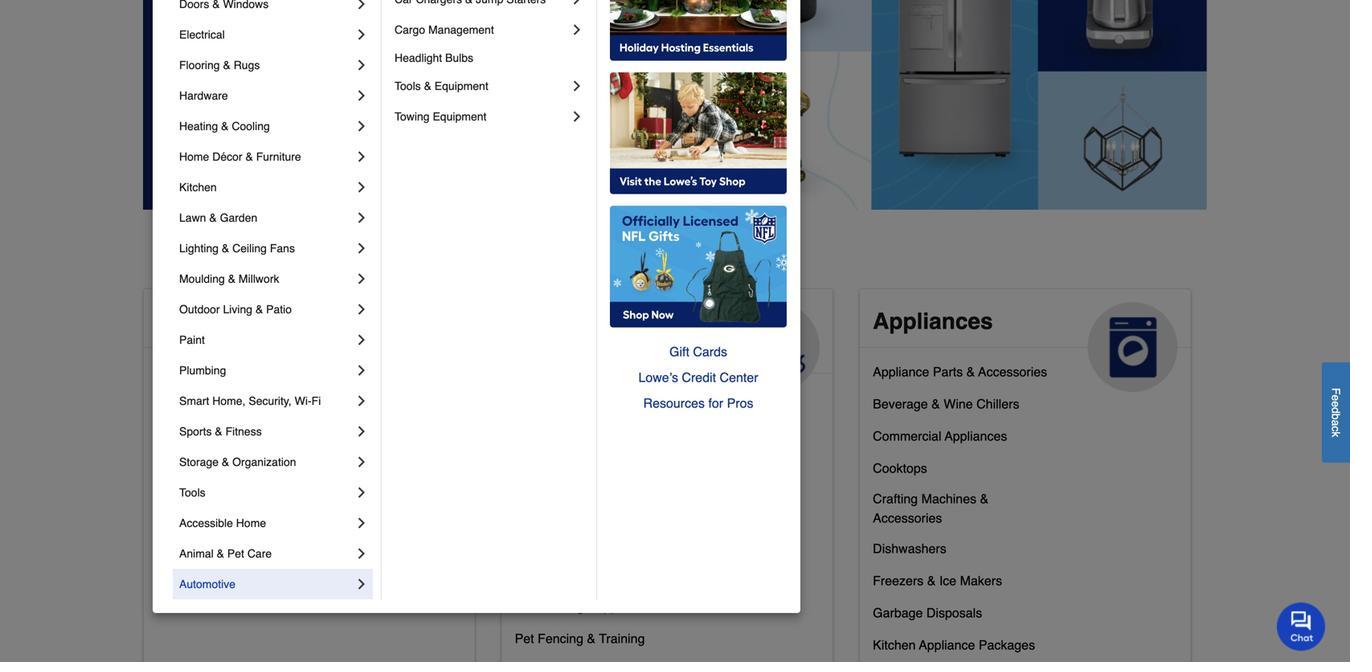 Task type: vqa. For each thing, say whether or not it's contained in the screenshot.
"filters"
no



Task type: locate. For each thing, give the bounding box(es) containing it.
animal
[[515, 309, 590, 334], [179, 548, 214, 560]]

1 vertical spatial animal & pet care link
[[179, 539, 354, 569]]

accessible up sports in the bottom left of the page
[[157, 397, 218, 412]]

1 vertical spatial tools
[[179, 487, 206, 499]]

smart home, security, wi-fi link
[[179, 386, 354, 417]]

1 vertical spatial kitchen
[[222, 461, 265, 476]]

home down heating
[[179, 150, 209, 163]]

electrical
[[179, 28, 225, 41]]

chevron right image for hardware
[[354, 88, 370, 104]]

2 vertical spatial kitchen
[[873, 638, 916, 653]]

care up livestock at left
[[515, 334, 565, 360]]

accessible up "storage"
[[157, 429, 218, 444]]

1 vertical spatial accessible home
[[179, 517, 266, 530]]

furniture down resources
[[637, 423, 689, 437]]

furniture up kitchen "link"
[[256, 150, 301, 163]]

accessible for accessible kitchen link
[[157, 461, 218, 476]]

management
[[429, 23, 494, 36]]

animal down the relief
[[179, 548, 214, 560]]

1 vertical spatial appliances
[[945, 429, 1008, 444]]

pet beds, houses, & furniture link
[[515, 419, 689, 451]]

accessible for accessible bathroom link
[[157, 365, 218, 379]]

home up storage & organization link
[[268, 429, 302, 444]]

pet left feeding
[[515, 599, 534, 614]]

1 vertical spatial animal
[[179, 548, 214, 560]]

chevron right image
[[569, 22, 585, 38], [354, 27, 370, 43], [354, 57, 370, 73], [354, 149, 370, 165], [354, 240, 370, 257], [354, 271, 370, 287], [354, 332, 370, 348], [354, 363, 370, 379], [354, 393, 370, 409], [354, 424, 370, 440], [354, 485, 370, 501], [354, 515, 370, 532], [354, 577, 370, 593]]

moulding & millwork link
[[179, 264, 354, 294]]

automotive link
[[179, 569, 354, 600]]

accessories up gates at the left bottom of the page
[[601, 535, 670, 550]]

wheelchairs & mobility aids link
[[157, 554, 315, 586]]

0 vertical spatial care
[[515, 334, 565, 360]]

plumbing link
[[179, 355, 354, 386]]

kitchen down garbage
[[873, 638, 916, 653]]

pet down brushes
[[515, 535, 534, 550]]

injury relief & physical therapy
[[157, 525, 339, 540]]

cargo
[[395, 23, 425, 36]]

accessories inside crafting machines & accessories
[[873, 511, 943, 526]]

dishwashers
[[873, 542, 947, 556]]

doors
[[538, 567, 572, 582]]

home
[[179, 150, 209, 163], [281, 309, 343, 334], [268, 429, 302, 444], [236, 517, 266, 530]]

pet clippers, scissors & brushes
[[515, 485, 653, 519]]

0 vertical spatial equipment
[[435, 80, 489, 92]]

2 vertical spatial supplies
[[588, 599, 637, 614]]

0 vertical spatial animal & pet care link
[[502, 289, 833, 392]]

pet beds, houses, & furniture
[[515, 423, 689, 437]]

equipment down bulbs
[[435, 80, 489, 92]]

pet inside pet clippers, scissors & brushes
[[515, 485, 534, 500]]

k
[[1330, 432, 1343, 437]]

cleaning
[[538, 455, 589, 470]]

cooktops link
[[873, 458, 928, 490]]

pet clothing & accessories
[[515, 535, 670, 550]]

kitchen appliance packages
[[873, 638, 1036, 653]]

e up b in the right bottom of the page
[[1330, 401, 1343, 407]]

chevron right image for electrical
[[354, 27, 370, 43]]

furniture
[[256, 150, 301, 163], [637, 423, 689, 437]]

kitchen down accessible entry & home link
[[222, 461, 265, 476]]

pet left "beds,"
[[515, 423, 534, 437]]

parts
[[934, 365, 964, 379]]

0 horizontal spatial accessories
[[601, 535, 670, 550]]

pet left 'fencing'
[[515, 632, 534, 646]]

pet up lowe's
[[619, 309, 654, 334]]

supplies down gates at the left bottom of the page
[[588, 599, 637, 614]]

kitchen inside "link"
[[179, 181, 217, 194]]

headlight bulbs link
[[395, 45, 585, 71]]

chevron right image for cargo management
[[569, 22, 585, 38]]

pros
[[727, 396, 754, 411]]

houses,
[[574, 423, 622, 437]]

1 horizontal spatial accessories
[[873, 511, 943, 526]]

supplies up houses,
[[572, 390, 622, 405]]

beverage & wine chillers
[[873, 397, 1020, 412]]

appliances inside 'link'
[[945, 429, 1008, 444]]

accessible up smart
[[157, 365, 218, 379]]

animal up livestock at left
[[515, 309, 590, 334]]

pet up brushes
[[515, 485, 534, 500]]

a
[[1330, 420, 1343, 426]]

ceiling
[[233, 242, 267, 255]]

gift
[[670, 345, 690, 359]]

0 horizontal spatial furniture
[[256, 150, 301, 163]]

appliances up parts
[[873, 309, 994, 334]]

freezers & ice makers
[[873, 574, 1003, 589]]

0 horizontal spatial tools
[[179, 487, 206, 499]]

pet for pet clothing & accessories
[[515, 535, 534, 550]]

0 vertical spatial tools
[[395, 80, 421, 92]]

accessible up daily assistance
[[157, 461, 218, 476]]

0 vertical spatial kitchen
[[179, 181, 217, 194]]

animal & pet care down the relief
[[179, 548, 272, 560]]

1 horizontal spatial animal
[[515, 309, 590, 334]]

hardware link
[[179, 80, 354, 111]]

pet doors & gates
[[515, 567, 622, 582]]

chevron right image
[[354, 0, 370, 12], [569, 0, 585, 7], [569, 78, 585, 94], [354, 88, 370, 104], [569, 109, 585, 125], [354, 118, 370, 134], [354, 179, 370, 195], [354, 210, 370, 226], [354, 302, 370, 318], [354, 454, 370, 470], [354, 546, 370, 562]]

garbage disposals link
[[873, 602, 983, 634]]

credit
[[682, 370, 717, 385]]

chevron right image for smart home, security, wi-fi
[[354, 393, 370, 409]]

accessible down daily assistance
[[179, 517, 233, 530]]

furniture inside home décor & furniture link
[[256, 150, 301, 163]]

pet left cleaning
[[515, 455, 534, 470]]

accessible entry & home
[[157, 429, 302, 444]]

accessible home
[[157, 309, 343, 334], [179, 517, 266, 530]]

accessible bedroom link
[[157, 393, 274, 425]]

1 vertical spatial supplies
[[644, 455, 693, 470]]

home,
[[212, 395, 246, 408]]

0 horizontal spatial kitchen
[[179, 181, 217, 194]]

accessible for the bottommost 'accessible home' 'link'
[[179, 517, 233, 530]]

accessible home link up mobility
[[179, 508, 354, 539]]

accessories down crafting
[[873, 511, 943, 526]]

0 vertical spatial accessories
[[979, 365, 1048, 379]]

lighting & ceiling fans
[[179, 242, 295, 255]]

1 vertical spatial animal & pet care
[[179, 548, 272, 560]]

0 vertical spatial accessible home
[[157, 309, 343, 334]]

cooktops
[[873, 461, 928, 476]]

appliances image
[[1089, 302, 1179, 392]]

chevron right image for automotive
[[354, 577, 370, 593]]

e up d
[[1330, 395, 1343, 401]]

1 vertical spatial equipment
[[433, 110, 487, 123]]

appliance down disposals in the right bottom of the page
[[920, 638, 976, 653]]

0 vertical spatial supplies
[[572, 390, 622, 405]]

e
[[1330, 395, 1343, 401], [1330, 401, 1343, 407]]

2 horizontal spatial kitchen
[[873, 638, 916, 653]]

pet for pet fencing & training
[[515, 632, 534, 646]]

& inside crafting machines & accessories
[[981, 492, 989, 507]]

accessible bedroom
[[157, 397, 274, 412]]

chevron right image for tools
[[354, 485, 370, 501]]

2 vertical spatial accessories
[[601, 535, 670, 550]]

0 vertical spatial accessible home link
[[144, 289, 475, 392]]

1 vertical spatial furniture
[[637, 423, 689, 437]]

appliances
[[873, 309, 994, 334], [945, 429, 1008, 444]]

bathroom
[[222, 365, 278, 379]]

1 horizontal spatial tools
[[395, 80, 421, 92]]

crafting machines & accessories
[[873, 492, 989, 526]]

0 vertical spatial animal
[[515, 309, 590, 334]]

c
[[1330, 426, 1343, 432]]

equipment
[[435, 80, 489, 92], [433, 110, 487, 123]]

0 vertical spatial furniture
[[256, 150, 301, 163]]

appliance parts & accessories link
[[873, 361, 1048, 393]]

1 horizontal spatial kitchen
[[222, 461, 265, 476]]

care down physical
[[248, 548, 272, 560]]

visit the lowe's toy shop. image
[[610, 72, 787, 195]]

chevron right image for paint
[[354, 332, 370, 348]]

pet left doors
[[515, 567, 534, 582]]

daily
[[157, 493, 185, 508]]

equipment down tools & equipment
[[433, 110, 487, 123]]

automotive
[[179, 578, 236, 591]]

commercial appliances
[[873, 429, 1008, 444]]

furniture inside pet beds, houses, & furniture link
[[637, 423, 689, 437]]

pet feeding supplies link
[[515, 596, 637, 628]]

electrical link
[[179, 19, 354, 50]]

injury
[[157, 525, 188, 540]]

organization
[[233, 456, 296, 469]]

appliance up "beverage"
[[873, 365, 930, 379]]

kitchen up the lawn
[[179, 181, 217, 194]]

0 horizontal spatial care
[[248, 548, 272, 560]]

accessible bathroom
[[157, 365, 278, 379]]

wi-
[[295, 395, 312, 408]]

appliances down wine
[[945, 429, 1008, 444]]

accessories up chillers
[[979, 365, 1048, 379]]

animal & pet care up livestock supplies
[[515, 309, 654, 360]]

accessible home link up wi- at the bottom of page
[[144, 289, 475, 392]]

pet clothing & accessories link
[[515, 531, 670, 564]]

chevron right image for heating & cooling
[[354, 118, 370, 134]]

animal & pet care link
[[502, 289, 833, 392], [179, 539, 354, 569]]

officially licensed n f l gifts. shop now. image
[[610, 206, 787, 328]]

1 vertical spatial accessories
[[873, 511, 943, 526]]

f e e d b a c k button
[[1323, 363, 1351, 463]]

gift cards
[[670, 345, 728, 359]]

1 horizontal spatial animal & pet care
[[515, 309, 654, 360]]

disposals
[[927, 606, 983, 621]]

1 horizontal spatial furniture
[[637, 423, 689, 437]]

livestock supplies
[[515, 390, 622, 405]]

supplies right waste
[[644, 455, 693, 470]]

scissors
[[592, 485, 641, 500]]



Task type: describe. For each thing, give the bounding box(es) containing it.
pet cleaning & waste supplies
[[515, 455, 693, 470]]

pet clippers, scissors & brushes link
[[515, 483, 701, 531]]

chevron right image for home décor & furniture
[[354, 149, 370, 165]]

commercial
[[873, 429, 942, 444]]

heating
[[179, 120, 218, 133]]

cooling
[[232, 120, 270, 133]]

tools link
[[179, 478, 354, 508]]

accessible kitchen
[[157, 461, 265, 476]]

headlight
[[395, 51, 442, 64]]

millwork
[[239, 273, 279, 285]]

accessible for accessible bedroom 'link'
[[157, 397, 218, 412]]

f
[[1330, 388, 1343, 395]]

makers
[[961, 574, 1003, 589]]

beds,
[[538, 423, 571, 437]]

gates
[[588, 567, 622, 582]]

pet feeding supplies
[[515, 599, 637, 614]]

& inside "link"
[[215, 425, 223, 438]]

kitchen for kitchen appliance packages
[[873, 638, 916, 653]]

pet for pet cleaning & waste supplies
[[515, 455, 534, 470]]

f e e d b a c k
[[1330, 388, 1343, 437]]

b
[[1330, 414, 1343, 420]]

pet fencing & training link
[[515, 628, 645, 660]]

2 horizontal spatial accessories
[[979, 365, 1048, 379]]

entry
[[222, 429, 252, 444]]

0 vertical spatial appliance
[[873, 365, 930, 379]]

livestock supplies link
[[515, 387, 622, 419]]

headlight bulbs
[[395, 51, 474, 64]]

holiday hosting essentials. image
[[610, 0, 787, 61]]

tools for tools
[[179, 487, 206, 499]]

accessible home image
[[372, 302, 462, 392]]

resources for pros link
[[610, 391, 787, 417]]

outdoor
[[179, 303, 220, 316]]

appliance parts & accessories
[[873, 365, 1048, 379]]

0 horizontal spatial animal
[[179, 548, 214, 560]]

hardware
[[179, 89, 228, 102]]

home down the tools link
[[236, 517, 266, 530]]

chevron right image for storage & organization
[[354, 454, 370, 470]]

clothing
[[538, 535, 585, 550]]

towing equipment link
[[395, 101, 569, 132]]

gift cards link
[[610, 339, 787, 365]]

relief
[[192, 525, 225, 540]]

chevron right image for flooring & rugs
[[354, 57, 370, 73]]

pet fencing & training
[[515, 632, 645, 646]]

waste
[[605, 455, 641, 470]]

chevron right image for sports & fitness
[[354, 424, 370, 440]]

pet for pet clippers, scissors & brushes
[[515, 485, 534, 500]]

outdoor living & patio
[[179, 303, 292, 316]]

beverage & wine chillers link
[[873, 393, 1020, 425]]

chat invite button image
[[1278, 602, 1327, 651]]

daily assistance
[[157, 493, 250, 508]]

sports
[[179, 425, 212, 438]]

0 horizontal spatial animal & pet care
[[179, 548, 272, 560]]

bulbs
[[446, 51, 474, 64]]

0 vertical spatial animal & pet care
[[515, 309, 654, 360]]

beverage
[[873, 397, 929, 412]]

accessories for appliances
[[873, 511, 943, 526]]

wheelchairs
[[157, 558, 228, 572]]

lighting & ceiling fans link
[[179, 233, 354, 264]]

lawn & garden
[[179, 211, 258, 224]]

animal & pet care image
[[730, 302, 820, 392]]

chevron right image for moulding & millwork
[[354, 271, 370, 287]]

chevron right image for lighting & ceiling fans
[[354, 240, 370, 257]]

chevron right image for kitchen
[[354, 179, 370, 195]]

accessories for animal & pet care
[[601, 535, 670, 550]]

kitchen link
[[179, 172, 354, 203]]

cards
[[693, 345, 728, 359]]

ice
[[940, 574, 957, 589]]

garbage
[[873, 606, 923, 621]]

tools for tools & equipment
[[395, 80, 421, 92]]

chevron right image for animal & pet care
[[354, 546, 370, 562]]

garbage disposals
[[873, 606, 983, 621]]

0 horizontal spatial animal & pet care link
[[179, 539, 354, 569]]

paint link
[[179, 325, 354, 355]]

crafting
[[873, 492, 918, 507]]

2 e from the top
[[1330, 401, 1343, 407]]

cargo management
[[395, 23, 494, 36]]

living
[[223, 303, 253, 316]]

tools & equipment
[[395, 80, 489, 92]]

pet for pet feeding supplies
[[515, 599, 534, 614]]

heating & cooling
[[179, 120, 270, 133]]

storage & organization
[[179, 456, 296, 469]]

1 e from the top
[[1330, 395, 1343, 401]]

machines
[[922, 492, 977, 507]]

clippers,
[[538, 485, 589, 500]]

lighting
[[179, 242, 219, 255]]

chevron right image for towing equipment
[[569, 109, 585, 125]]

1 horizontal spatial animal & pet care link
[[502, 289, 833, 392]]

storage
[[179, 456, 219, 469]]

sports & fitness
[[179, 425, 262, 438]]

mobility
[[243, 558, 287, 572]]

home down moulding & millwork link
[[281, 309, 343, 334]]

kitchen appliance packages link
[[873, 634, 1036, 663]]

home inside accessible entry & home link
[[268, 429, 302, 444]]

home inside home décor & furniture link
[[179, 150, 209, 163]]

garden
[[220, 211, 258, 224]]

pet for pet doors & gates
[[515, 567, 534, 582]]

chevron right image for outdoor living & patio
[[354, 302, 370, 318]]

for
[[709, 396, 724, 411]]

moulding
[[179, 273, 225, 285]]

accessible for accessible entry & home link
[[157, 429, 218, 444]]

lowe's credit center link
[[610, 365, 787, 391]]

1 horizontal spatial care
[[515, 334, 565, 360]]

chevron right image for tools & equipment
[[569, 78, 585, 94]]

accessible down moulding
[[157, 309, 274, 334]]

accessible kitchen link
[[157, 458, 265, 490]]

freezers
[[873, 574, 924, 589]]

assistance
[[189, 493, 250, 508]]

chevron right image for accessible home
[[354, 515, 370, 532]]

enjoy savings year-round. no matter what you're shopping for, find what you need at a great price. image
[[143, 0, 1208, 210]]

resources
[[644, 396, 705, 411]]

0 vertical spatial appliances
[[873, 309, 994, 334]]

wine
[[944, 397, 974, 412]]

1 vertical spatial accessible home link
[[179, 508, 354, 539]]

pet for pet beds, houses, & furniture
[[515, 423, 534, 437]]

fencing
[[538, 632, 584, 646]]

kitchen for kitchen
[[179, 181, 217, 194]]

chevron right image for plumbing
[[354, 363, 370, 379]]

packages
[[979, 638, 1036, 653]]

towing
[[395, 110, 430, 123]]

patio
[[266, 303, 292, 316]]

moulding & millwork
[[179, 273, 279, 285]]

bedroom
[[222, 397, 274, 412]]

lowe's credit center
[[639, 370, 759, 385]]

1 vertical spatial appliance
[[920, 638, 976, 653]]

center
[[720, 370, 759, 385]]

& inside pet clippers, scissors & brushes
[[645, 485, 653, 500]]

pet down injury relief & physical therapy
[[227, 548, 244, 560]]

1 vertical spatial care
[[248, 548, 272, 560]]

fitness
[[226, 425, 262, 438]]

commercial appliances link
[[873, 425, 1008, 458]]

flooring & rugs
[[179, 59, 260, 72]]

chevron right image for lawn & garden
[[354, 210, 370, 226]]

physical
[[240, 525, 288, 540]]



